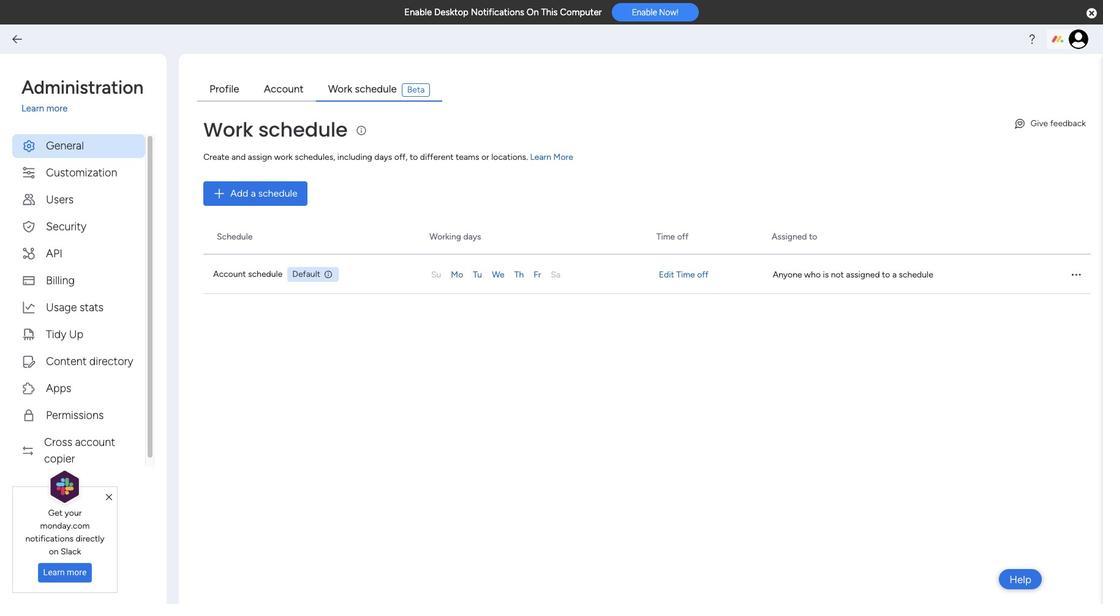 Task type: describe. For each thing, give the bounding box(es) containing it.
0 vertical spatial work
[[328, 83, 352, 95]]

enable for enable now!
[[632, 8, 657, 17]]

or
[[482, 152, 489, 162]]

off,
[[394, 152, 408, 162]]

feedback
[[1051, 118, 1086, 128]]

a inside row
[[893, 269, 897, 279]]

billing button
[[12, 269, 145, 293]]

learn inside 'button'
[[43, 567, 65, 577]]

schedules,
[[295, 152, 335, 162]]

cross
[[44, 435, 72, 449]]

1 vertical spatial work schedule
[[203, 116, 348, 143]]

row containing account schedule
[[203, 255, 1091, 294]]

enable desktop notifications on this computer
[[404, 7, 602, 18]]

working days
[[430, 232, 481, 242]]

api
[[46, 247, 62, 260]]

default element
[[288, 267, 339, 282]]

1 horizontal spatial to
[[809, 232, 818, 242]]

default
[[292, 269, 320, 279]]

account link
[[252, 78, 316, 101]]

schedule
[[217, 232, 253, 242]]

row containing schedule
[[201, 220, 1091, 255]]

anyone
[[773, 269, 802, 279]]

cross account copier
[[44, 435, 115, 465]]

and
[[232, 152, 246, 162]]

administration learn more
[[21, 77, 144, 114]]

0 vertical spatial to
[[410, 152, 418, 162]]

add a schedule button
[[203, 181, 308, 206]]

give feedback button
[[1009, 114, 1091, 133]]

schedule left the default
[[248, 269, 283, 279]]

teams
[[456, 152, 479, 162]]

edit time off button
[[659, 268, 773, 281]]

notifications
[[471, 7, 525, 18]]

beta
[[407, 85, 425, 95]]

learn inside administration learn more
[[21, 103, 44, 114]]

permissions button
[[12, 403, 145, 427]]

security button
[[12, 215, 145, 239]]

add a schedule
[[230, 187, 298, 199]]

help
[[1010, 573, 1032, 585]]

is
[[823, 269, 829, 279]]

now!
[[660, 8, 679, 17]]

edit
[[659, 269, 674, 279]]

content
[[46, 354, 87, 368]]

tidy up button
[[12, 323, 145, 347]]

more inside learn more 'button'
[[67, 567, 87, 577]]

permissions
[[46, 408, 104, 422]]

usage stats button
[[12, 296, 145, 320]]

monday.com
[[40, 521, 90, 531]]

1 vertical spatial work
[[203, 116, 253, 143]]

schedule up schedules,
[[258, 116, 348, 143]]

profile
[[210, 83, 239, 95]]

computer
[[560, 7, 602, 18]]

desktop
[[434, 7, 469, 18]]

add
[[230, 187, 248, 199]]

this
[[541, 7, 558, 18]]

dapulse x slim image
[[106, 492, 112, 503]]

directly
[[76, 534, 105, 544]]

customization button
[[12, 161, 145, 185]]

account for account schedule
[[213, 269, 246, 279]]

days inside row
[[464, 232, 481, 242]]

get
[[48, 508, 63, 518]]

time inside edit time off button
[[677, 269, 695, 279]]

your
[[65, 508, 82, 518]]

enable for enable desktop notifications on this computer
[[404, 7, 432, 18]]

api button
[[12, 242, 145, 266]]

assigned to
[[772, 232, 818, 242]]

different
[[420, 152, 454, 162]]

assigned
[[772, 232, 807, 242]]

give
[[1031, 118, 1049, 128]]

security
[[46, 220, 86, 233]]

menu image
[[1070, 268, 1083, 280]]

help button
[[999, 569, 1042, 589]]

create and assign work schedules, including days off, to different teams or locations. learn more
[[203, 152, 573, 162]]

usage stats
[[46, 301, 104, 314]]

2 horizontal spatial to
[[882, 269, 891, 279]]

general button
[[12, 134, 145, 158]]



Task type: locate. For each thing, give the bounding box(es) containing it.
learn down administration
[[21, 103, 44, 114]]

off up edit time off
[[677, 232, 689, 242]]

usage
[[46, 301, 77, 314]]

1 horizontal spatial work
[[328, 83, 352, 95]]

assign
[[248, 152, 272, 162]]

sa
[[551, 269, 561, 279]]

0 horizontal spatial off
[[677, 232, 689, 242]]

schedule
[[355, 83, 397, 95], [258, 116, 348, 143], [258, 187, 298, 199], [248, 269, 283, 279], [899, 269, 934, 279]]

grid containing schedule
[[201, 220, 1091, 585]]

account down 'schedule' at the left top of page
[[213, 269, 246, 279]]

1 horizontal spatial days
[[464, 232, 481, 242]]

on
[[49, 546, 59, 557]]

tu
[[473, 269, 482, 279]]

more down administration
[[46, 103, 68, 114]]

enable now!
[[632, 8, 679, 17]]

enable now! button
[[612, 3, 699, 22]]

enable
[[404, 7, 432, 18], [632, 8, 657, 17]]

a right assigned
[[893, 269, 897, 279]]

1 vertical spatial days
[[464, 232, 481, 242]]

row
[[201, 220, 1091, 255], [203, 255, 1091, 294]]

account
[[75, 435, 115, 449]]

row up the edit
[[201, 220, 1091, 255]]

users button
[[12, 188, 145, 212]]

slack
[[61, 546, 81, 557]]

account for account
[[264, 83, 304, 95]]

customization
[[46, 166, 117, 179]]

0 vertical spatial learn
[[21, 103, 44, 114]]

copier
[[44, 452, 75, 465]]

learn more button
[[38, 563, 92, 583]]

profile link
[[197, 78, 252, 101]]

work
[[274, 152, 293, 162]]

create
[[203, 152, 229, 162]]

1 horizontal spatial a
[[893, 269, 897, 279]]

learn
[[21, 103, 44, 114], [530, 152, 552, 162], [43, 567, 65, 577]]

1 vertical spatial to
[[809, 232, 818, 242]]

off right the edit
[[697, 269, 709, 279]]

mo
[[451, 269, 463, 279]]

enable left "now!"
[[632, 8, 657, 17]]

we
[[492, 269, 505, 279]]

work schedule up the work
[[203, 116, 348, 143]]

0 vertical spatial days
[[375, 152, 392, 162]]

assigned
[[846, 269, 880, 279]]

account schedule
[[213, 269, 283, 279]]

learn more link
[[21, 102, 154, 116]]

0 horizontal spatial days
[[375, 152, 392, 162]]

0 horizontal spatial enable
[[404, 7, 432, 18]]

0 horizontal spatial a
[[251, 187, 256, 199]]

days left "off,"
[[375, 152, 392, 162]]

su
[[431, 269, 441, 279]]

1 vertical spatial off
[[697, 269, 709, 279]]

1 horizontal spatial off
[[697, 269, 709, 279]]

fr
[[534, 269, 541, 279]]

1 vertical spatial a
[[893, 269, 897, 279]]

a right add
[[251, 187, 256, 199]]

not
[[831, 269, 844, 279]]

administration
[[21, 77, 144, 99]]

1 vertical spatial time
[[677, 269, 695, 279]]

1 vertical spatial learn
[[530, 152, 552, 162]]

1 vertical spatial more
[[67, 567, 87, 577]]

more
[[46, 103, 68, 114], [67, 567, 87, 577]]

schedule inside button
[[258, 187, 298, 199]]

locations.
[[492, 152, 528, 162]]

time
[[657, 232, 675, 242], [677, 269, 695, 279]]

users
[[46, 193, 74, 206]]

0 vertical spatial more
[[46, 103, 68, 114]]

days
[[375, 152, 392, 162], [464, 232, 481, 242]]

dapulse close image
[[1087, 7, 1097, 20]]

1 vertical spatial account
[[213, 269, 246, 279]]

grid
[[201, 220, 1091, 585]]

work right account link
[[328, 83, 352, 95]]

0 horizontal spatial work
[[203, 116, 253, 143]]

2 vertical spatial to
[[882, 269, 891, 279]]

off
[[677, 232, 689, 242], [697, 269, 709, 279]]

apps
[[46, 381, 71, 395]]

content directory
[[46, 354, 133, 368]]

0 horizontal spatial time
[[657, 232, 675, 242]]

edit time off
[[659, 269, 709, 279]]

account right profile
[[264, 83, 304, 95]]

back to workspace image
[[11, 33, 23, 45]]

to
[[410, 152, 418, 162], [809, 232, 818, 242], [882, 269, 891, 279]]

1 horizontal spatial account
[[264, 83, 304, 95]]

th
[[514, 269, 524, 279]]

kendall parks image
[[1069, 29, 1089, 49]]

learn left more
[[530, 152, 552, 162]]

apps button
[[12, 377, 145, 400]]

learn more link
[[530, 152, 573, 162]]

work schedule
[[328, 83, 397, 95], [203, 116, 348, 143]]

a
[[251, 187, 256, 199], [893, 269, 897, 279]]

0 vertical spatial off
[[677, 232, 689, 242]]

who
[[805, 269, 821, 279]]

2 vertical spatial learn
[[43, 567, 65, 577]]

0 vertical spatial work schedule
[[328, 83, 397, 95]]

up
[[69, 328, 83, 341]]

more down slack on the left bottom of the page
[[67, 567, 87, 577]]

work up and
[[203, 116, 253, 143]]

time right the edit
[[677, 269, 695, 279]]

get your monday.com notifications directly on slack
[[25, 508, 105, 557]]

working
[[430, 232, 461, 242]]

stats
[[80, 301, 104, 314]]

time off
[[657, 232, 689, 242]]

0 horizontal spatial to
[[410, 152, 418, 162]]

tidy up
[[46, 328, 83, 341]]

give feedback
[[1031, 118, 1086, 128]]

schedule right assigned
[[899, 269, 934, 279]]

directory
[[89, 354, 133, 368]]

time up the edit
[[657, 232, 675, 242]]

help image
[[1026, 33, 1039, 45]]

enable left desktop
[[404, 7, 432, 18]]

schedule down the work
[[258, 187, 298, 199]]

0 vertical spatial a
[[251, 187, 256, 199]]

notifications
[[25, 534, 74, 544]]

schedule left beta
[[355, 83, 397, 95]]

more
[[554, 152, 573, 162]]

tidy
[[46, 328, 66, 341]]

learn more
[[43, 567, 87, 577]]

1 horizontal spatial time
[[677, 269, 695, 279]]

off inside button
[[697, 269, 709, 279]]

cross account copier button
[[12, 430, 145, 471]]

work
[[328, 83, 352, 95], [203, 116, 253, 143]]

1 horizontal spatial enable
[[632, 8, 657, 17]]

row down time off at the right top of page
[[203, 255, 1091, 294]]

anyone who is not assigned to a schedule
[[773, 269, 934, 279]]

more inside administration learn more
[[46, 103, 68, 114]]

a inside button
[[251, 187, 256, 199]]

days right working
[[464, 232, 481, 242]]

learn down on
[[43, 567, 65, 577]]

enable inside the enable now! button
[[632, 8, 657, 17]]

general
[[46, 139, 84, 152]]

billing
[[46, 274, 75, 287]]

on
[[527, 7, 539, 18]]

including
[[337, 152, 372, 162]]

0 vertical spatial account
[[264, 83, 304, 95]]

0 horizontal spatial account
[[213, 269, 246, 279]]

work schedule left beta
[[328, 83, 397, 95]]

content directory button
[[12, 350, 145, 373]]

0 vertical spatial time
[[657, 232, 675, 242]]



Task type: vqa. For each thing, say whether or not it's contained in the screenshot.
Content
yes



